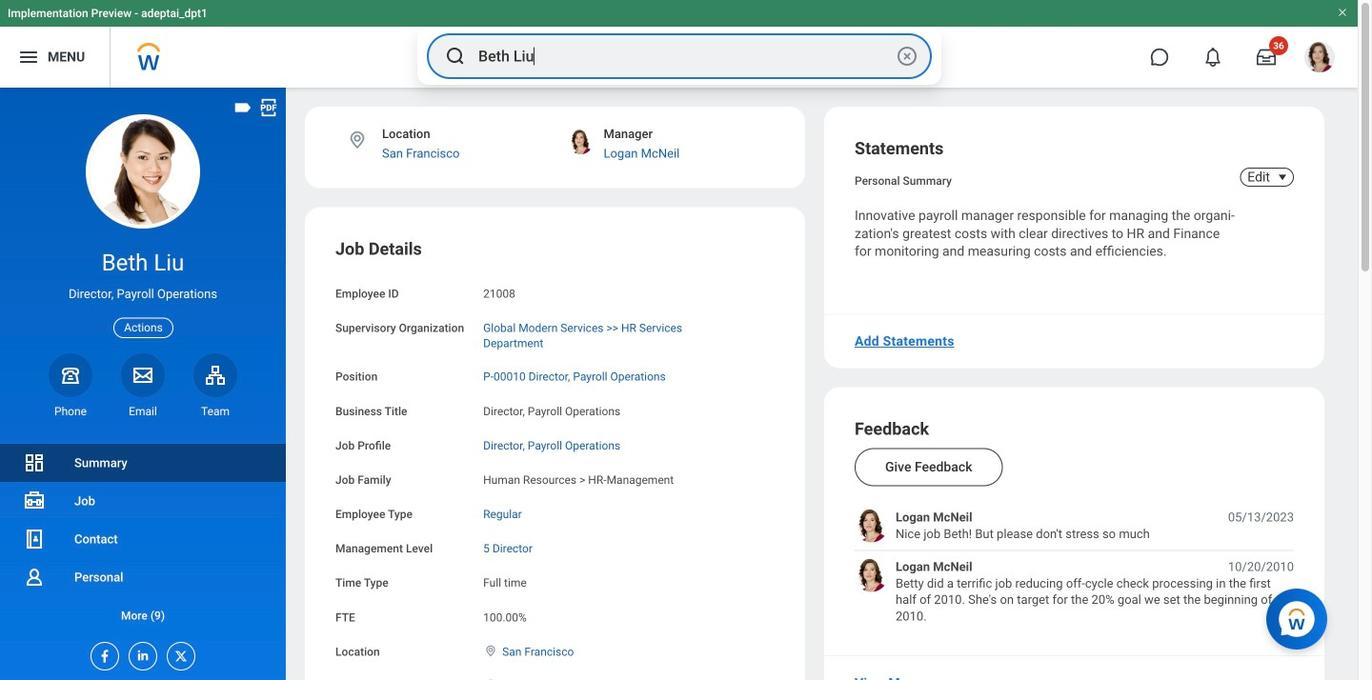 Task type: describe. For each thing, give the bounding box(es) containing it.
inbox large image
[[1257, 48, 1276, 67]]

profile logan mcneil image
[[1305, 42, 1335, 76]]

view printable version (pdf) image
[[258, 97, 279, 118]]

personal summary element
[[855, 171, 952, 188]]

team beth liu element
[[193, 404, 237, 419]]

x circle image
[[896, 45, 919, 68]]

2 employee's photo (logan mcneil) image from the top
[[855, 559, 888, 592]]

linkedin image
[[130, 643, 151, 663]]

tag image
[[233, 97, 254, 118]]

location image
[[483, 645, 499, 658]]

personal image
[[23, 566, 46, 589]]

1 employee's photo (logan mcneil) image from the top
[[855, 509, 888, 543]]

facebook image
[[91, 643, 112, 664]]

location image
[[347, 130, 368, 151]]

navigation pane region
[[0, 88, 286, 680]]

view team image
[[204, 364, 227, 387]]

phone beth liu element
[[49, 404, 92, 419]]

summary image
[[23, 452, 46, 475]]

job image
[[23, 490, 46, 513]]

mail image
[[132, 364, 154, 387]]



Task type: locate. For each thing, give the bounding box(es) containing it.
notifications large image
[[1204, 48, 1223, 67]]

list
[[0, 444, 286, 635], [855, 509, 1294, 625]]

banner
[[0, 0, 1358, 88]]

x image
[[168, 643, 189, 664]]

1 horizontal spatial list
[[855, 509, 1294, 625]]

None search field
[[417, 28, 942, 85]]

contact image
[[23, 528, 46, 551]]

0 vertical spatial employee's photo (logan mcneil) image
[[855, 509, 888, 543]]

justify image
[[17, 46, 40, 69]]

1 vertical spatial employee's photo (logan mcneil) image
[[855, 559, 888, 592]]

group
[[335, 238, 775, 680]]

search image
[[444, 45, 467, 68]]

email beth liu element
[[121, 404, 165, 419]]

close environment banner image
[[1337, 7, 1349, 18]]

full time element
[[483, 573, 527, 590]]

0 horizontal spatial list
[[0, 444, 286, 635]]

caret down image
[[1271, 170, 1294, 185]]

phone image
[[57, 364, 84, 387]]

Search Workday  search field
[[478, 35, 892, 77]]

employee's photo (logan mcneil) image
[[855, 509, 888, 543], [855, 559, 888, 592]]



Task type: vqa. For each thing, say whether or not it's contained in the screenshot.
1st 'before or after midday' Spin Button from the bottom of the page
no



